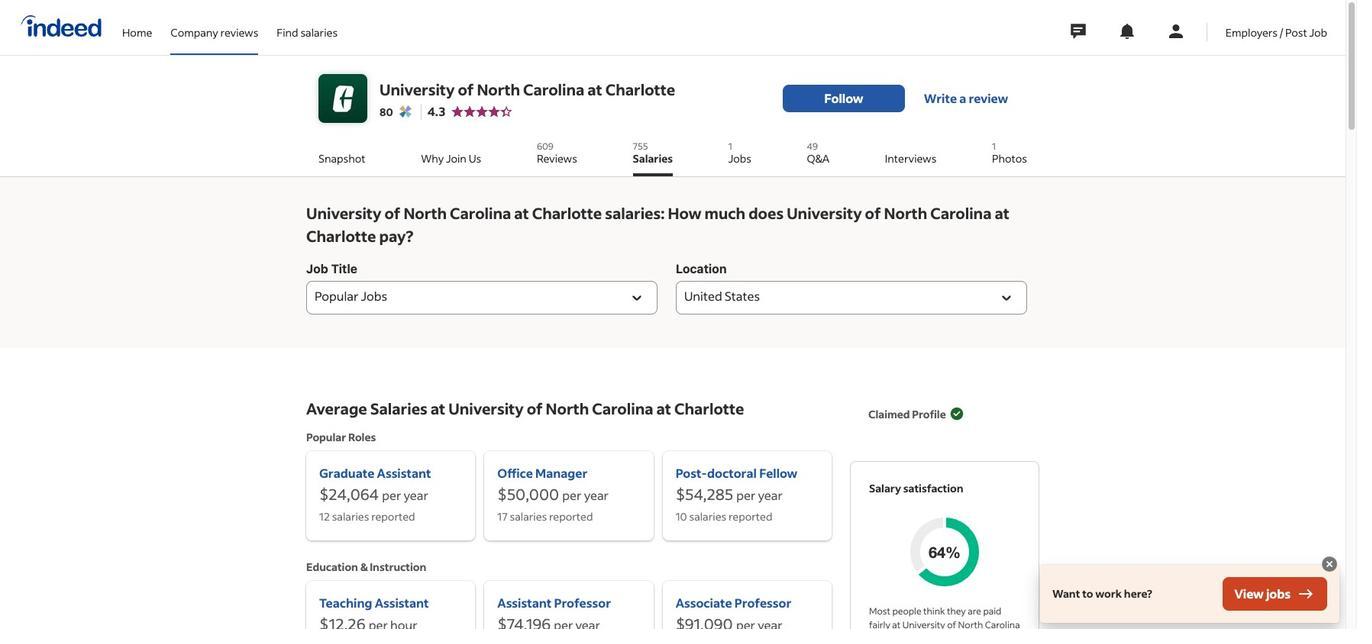 Task type: locate. For each thing, give the bounding box(es) containing it.
per
[[382, 487, 401, 503], [562, 487, 582, 503], [737, 487, 756, 503]]

university down think
[[903, 620, 946, 629]]

university
[[380, 79, 455, 99], [306, 203, 382, 223], [787, 203, 862, 223], [449, 399, 524, 419], [903, 620, 946, 629]]

salaries for average
[[370, 399, 428, 419]]

follow button
[[783, 85, 905, 112]]

salaries up salaries:
[[633, 151, 673, 166]]

2 per from the left
[[562, 487, 582, 503]]

most
[[869, 606, 891, 617]]

salaries up roles
[[370, 399, 428, 419]]

&
[[360, 560, 368, 574]]

jobs down pay?
[[361, 288, 387, 304]]

united states
[[684, 288, 760, 304]]

0 horizontal spatial professor
[[554, 595, 611, 611]]

professor
[[554, 595, 611, 611], [735, 595, 792, 611]]

49
[[807, 141, 818, 152]]

year inside post-doctoral fellow $54,285 per year 10 salaries reported
[[758, 487, 783, 503]]

assistant inside graduate assistant $24,064 per year 12 salaries reported
[[377, 465, 431, 481]]

reported down the doctoral
[[729, 510, 773, 524]]

profile
[[912, 407, 946, 421]]

per down manager on the left
[[562, 487, 582, 503]]

year down manager on the left
[[584, 487, 609, 503]]

1 horizontal spatial salaries
[[633, 151, 673, 166]]

per inside graduate assistant $24,064 per year 12 salaries reported
[[382, 487, 401, 503]]

professor for assistant professor
[[554, 595, 611, 611]]

snapshot link
[[319, 135, 366, 176]]

2 professor from the left
[[735, 595, 792, 611]]

2 horizontal spatial reported
[[729, 510, 773, 524]]

much
[[705, 203, 746, 223]]

location
[[676, 262, 727, 276]]

reported inside graduate assistant $24,064 per year 12 salaries reported
[[371, 510, 415, 524]]

64%
[[929, 543, 961, 561]]

1 per from the left
[[382, 487, 401, 503]]

fairly
[[869, 620, 891, 629]]

notifications unread count 0 image
[[1118, 22, 1136, 40]]

3 year from the left
[[758, 487, 783, 503]]

2 year from the left
[[584, 487, 609, 503]]

per right $24,064
[[382, 487, 401, 503]]

2 reported from the left
[[549, 510, 593, 524]]

per for $50,000
[[562, 487, 582, 503]]

2 horizontal spatial year
[[758, 487, 783, 503]]

salaries inside graduate assistant $24,064 per year 12 salaries reported
[[332, 510, 369, 524]]

jobs for popular
[[361, 288, 387, 304]]

messages unread count 0 image
[[1069, 16, 1088, 47]]

find
[[277, 25, 298, 39]]

employers
[[1226, 25, 1278, 39]]

609 reviews
[[537, 141, 577, 166]]

0 horizontal spatial reported
[[371, 510, 415, 524]]

review
[[969, 90, 1008, 106]]

write a review
[[924, 90, 1008, 106]]

salaries down $24,064
[[332, 510, 369, 524]]

1 horizontal spatial jobs
[[728, 151, 752, 166]]

interviews link
[[885, 135, 937, 176]]

salaries inside the office manager $50,000 per year 17 salaries reported
[[510, 510, 547, 524]]

north down the are
[[958, 620, 983, 629]]

0 vertical spatial popular
[[315, 288, 358, 304]]

popular down job title
[[315, 288, 358, 304]]

salaries down $50,000
[[510, 510, 547, 524]]

year inside graduate assistant $24,064 per year 12 salaries reported
[[404, 487, 428, 503]]

reported inside the office manager $50,000 per year 17 salaries reported
[[549, 510, 593, 524]]

salaries inside post-doctoral fellow $54,285 per year 10 salaries reported
[[689, 510, 727, 524]]

of
[[458, 79, 474, 99], [385, 203, 401, 223], [865, 203, 881, 223], [527, 399, 543, 419], [947, 620, 956, 629]]

1
[[728, 141, 732, 152], [992, 141, 996, 152]]

job
[[1310, 25, 1328, 39], [306, 262, 328, 276]]

49 q&a
[[807, 141, 830, 166]]

north down the interviews
[[884, 203, 928, 223]]

instruction
[[370, 560, 426, 574]]

salaries
[[301, 25, 338, 39], [332, 510, 369, 524], [510, 510, 547, 524], [689, 510, 727, 524]]

1 down review
[[992, 141, 996, 152]]

teaching assistant link
[[306, 581, 475, 629]]

1 inside 1 photos
[[992, 141, 996, 152]]

how
[[668, 203, 702, 223]]

at
[[588, 79, 603, 99], [514, 203, 529, 223], [995, 203, 1010, 223], [431, 399, 446, 419], [657, 399, 671, 419], [892, 620, 901, 629]]

reported down manager on the left
[[549, 510, 593, 524]]

10
[[676, 510, 687, 524]]

0 horizontal spatial salaries
[[370, 399, 428, 419]]

jobs for 1
[[728, 151, 752, 166]]

per inside the office manager $50,000 per year 17 salaries reported
[[562, 487, 582, 503]]

year
[[404, 487, 428, 503], [584, 487, 609, 503], [758, 487, 783, 503]]

professor for associate professor
[[735, 595, 792, 611]]

0 horizontal spatial per
[[382, 487, 401, 503]]

salaries
[[633, 151, 673, 166], [370, 399, 428, 419]]

interviews
[[885, 151, 937, 166]]

salaries down $54,285
[[689, 510, 727, 524]]

1 professor from the left
[[554, 595, 611, 611]]

reported down $24,064
[[371, 510, 415, 524]]

0 vertical spatial job
[[1310, 25, 1328, 39]]

1 inside 1 jobs
[[728, 141, 732, 152]]

1 horizontal spatial year
[[584, 487, 609, 503]]

0 horizontal spatial job
[[306, 262, 328, 276]]

1 up much
[[728, 141, 732, 152]]

2 1 from the left
[[992, 141, 996, 152]]

1 horizontal spatial professor
[[735, 595, 792, 611]]

3 per from the left
[[737, 487, 756, 503]]

0 horizontal spatial 1
[[728, 141, 732, 152]]

year for $50,000
[[584, 487, 609, 503]]

0 vertical spatial salaries
[[633, 151, 673, 166]]

north
[[477, 79, 520, 99], [404, 203, 447, 223], [884, 203, 928, 223], [546, 399, 589, 419], [958, 620, 983, 629]]

popular for job
[[315, 288, 358, 304]]

1 1 from the left
[[728, 141, 732, 152]]

jobs up much
[[728, 151, 752, 166]]

assistant professor
[[498, 595, 611, 611]]

1 horizontal spatial job
[[1310, 25, 1328, 39]]

1 horizontal spatial 1
[[992, 141, 996, 152]]

3 reported from the left
[[729, 510, 773, 524]]

1 vertical spatial salaries
[[370, 399, 428, 419]]

1 horizontal spatial reported
[[549, 510, 593, 524]]

2 horizontal spatial per
[[737, 487, 756, 503]]

year inside the office manager $50,000 per year 17 salaries reported
[[584, 487, 609, 503]]

year down fellow
[[758, 487, 783, 503]]

roles
[[348, 430, 376, 445]]

17
[[498, 510, 508, 524]]

north up us
[[477, 79, 520, 99]]

1 reported from the left
[[371, 510, 415, 524]]

photos
[[992, 151, 1027, 166]]

0 horizontal spatial year
[[404, 487, 428, 503]]

1 for photos
[[992, 141, 996, 152]]

a
[[960, 90, 967, 106]]

they
[[947, 606, 966, 617]]

1 vertical spatial popular
[[306, 430, 346, 445]]

write
[[924, 90, 957, 106]]

year for $24,064
[[404, 487, 428, 503]]

1 vertical spatial jobs
[[361, 288, 387, 304]]

why
[[421, 151, 444, 166]]

12
[[319, 510, 330, 524]]

join
[[446, 151, 467, 166]]

popular down average
[[306, 430, 346, 445]]

q&a
[[807, 151, 830, 166]]

1 jobs
[[728, 141, 752, 166]]

assistant
[[377, 465, 431, 481], [375, 595, 429, 611], [498, 595, 552, 611]]

609
[[537, 141, 554, 152]]

1 horizontal spatial per
[[562, 487, 582, 503]]

find salaries
[[277, 25, 338, 39]]

1 vertical spatial job
[[306, 262, 328, 276]]

salaries for 755
[[633, 151, 673, 166]]

per inside post-doctoral fellow $54,285 per year 10 salaries reported
[[737, 487, 756, 503]]

4.3
[[428, 103, 446, 119]]

why join us link
[[421, 135, 481, 176]]

job left the title
[[306, 262, 328, 276]]

work
[[1096, 587, 1122, 601]]

0 vertical spatial jobs
[[728, 151, 752, 166]]

charlotte
[[606, 79, 675, 99], [532, 203, 602, 223], [306, 226, 376, 246], [674, 399, 744, 419]]

1 year from the left
[[404, 487, 428, 503]]

per down the doctoral
[[737, 487, 756, 503]]

1 photos
[[992, 141, 1027, 166]]

account image
[[1167, 22, 1185, 40]]

university down q&a
[[787, 203, 862, 223]]

popular
[[315, 288, 358, 304], [306, 430, 346, 445]]

0 horizontal spatial jobs
[[361, 288, 387, 304]]

associate professor
[[676, 595, 792, 611]]

charlotte down reviews
[[532, 203, 602, 223]]

job right post
[[1310, 25, 1328, 39]]

popular jobs
[[315, 288, 387, 304]]

year right $24,064
[[404, 487, 428, 503]]



Task type: vqa. For each thing, say whether or not it's contained in the screenshot.
PAID
yes



Task type: describe. For each thing, give the bounding box(es) containing it.
jobs
[[1266, 586, 1291, 602]]

company reviews
[[171, 25, 258, 39]]

charlotte up post-
[[674, 399, 744, 419]]

employers / post job
[[1226, 25, 1328, 39]]

claimed profile button
[[869, 397, 965, 431]]

view jobs link
[[1223, 577, 1328, 611]]

to
[[1083, 587, 1094, 601]]

popular for average
[[306, 430, 346, 445]]

university down snapshot
[[306, 203, 382, 223]]

office
[[498, 465, 533, 481]]

education
[[306, 560, 358, 574]]

assistant for graduate assistant $24,064 per year 12 salaries reported
[[377, 465, 431, 481]]

reported inside post-doctoral fellow $54,285 per year 10 salaries reported
[[729, 510, 773, 524]]

reported for $24,064
[[371, 510, 415, 524]]

want to work here?
[[1053, 587, 1153, 601]]

average salaries at university of north carolina at charlotte
[[306, 399, 744, 419]]

755
[[633, 141, 648, 152]]

755 salaries
[[633, 141, 673, 166]]

find salaries link
[[277, 0, 338, 52]]

company
[[171, 25, 218, 39]]

80
[[380, 104, 393, 119]]

salary
[[869, 481, 901, 496]]

reviews
[[537, 151, 577, 166]]

snapshot
[[319, 151, 366, 166]]

title
[[331, 262, 358, 276]]

reported for $50,000
[[549, 510, 593, 524]]

post-
[[676, 465, 707, 481]]

university of north carolina at charlotte salaries: how much does university of north carolina at charlotte pay?
[[306, 203, 1010, 246]]

education & instruction
[[306, 560, 426, 574]]

assistant professor link
[[485, 581, 654, 629]]

most people think they are paid fairly at university of north carolin
[[869, 606, 1020, 629]]

satisfaction
[[903, 481, 964, 496]]

north up manager on the left
[[546, 399, 589, 419]]

post
[[1286, 25, 1307, 39]]

university inside most people think they are paid fairly at university of north carolin
[[903, 620, 946, 629]]

salaries:
[[605, 203, 665, 223]]

north inside most people think they are paid fairly at university of north carolin
[[958, 620, 983, 629]]

$54,285
[[676, 484, 733, 504]]

manager
[[536, 465, 588, 481]]

close image
[[1321, 555, 1339, 574]]

assistant for teaching assistant
[[375, 595, 429, 611]]

doctoral
[[707, 465, 757, 481]]

view jobs
[[1235, 586, 1291, 602]]

fellow
[[759, 465, 798, 481]]

associate professor link
[[663, 581, 832, 629]]

office manager $50,000 per year 17 salaries reported
[[498, 465, 609, 524]]

does
[[749, 203, 784, 223]]

company reviews link
[[171, 0, 258, 52]]

work wellbeing logo image
[[399, 105, 412, 118]]

charlotte up "755"
[[606, 79, 675, 99]]

claimed profile
[[869, 407, 946, 421]]

graduate assistant $24,064 per year 12 salaries reported
[[319, 465, 431, 524]]

university of north carolina at charlotte
[[380, 79, 675, 99]]

charlotte up the title
[[306, 226, 376, 246]]

reviews
[[220, 25, 258, 39]]

employers / post job link
[[1226, 0, 1328, 52]]

paid
[[983, 606, 1002, 617]]

average
[[306, 399, 367, 419]]

pay?
[[379, 226, 414, 246]]

at inside most people think they are paid fairly at university of north carolin
[[892, 620, 901, 629]]

university up work wellbeing logo
[[380, 79, 455, 99]]

north up pay?
[[404, 203, 447, 223]]

/
[[1280, 25, 1284, 39]]

states
[[725, 288, 760, 304]]

of inside most people think they are paid fairly at university of north carolin
[[947, 620, 956, 629]]

salary satisfaction
[[869, 481, 964, 496]]

write a review link
[[905, 85, 1027, 112]]

post-doctoral fellow $54,285 per year 10 salaries reported
[[676, 465, 798, 524]]

want
[[1053, 587, 1080, 601]]

view
[[1235, 586, 1264, 602]]

popular roles
[[306, 430, 376, 445]]

us
[[469, 151, 481, 166]]

1 for jobs
[[728, 141, 732, 152]]

$50,000
[[498, 484, 559, 504]]

salaries right the "find"
[[301, 25, 338, 39]]

why join us
[[421, 151, 481, 166]]

per for $24,064
[[382, 487, 401, 503]]

think
[[924, 606, 945, 617]]

university up office
[[449, 399, 524, 419]]

job title
[[306, 262, 358, 276]]

graduate
[[319, 465, 375, 481]]

associate
[[676, 595, 732, 611]]

$24,064
[[319, 484, 379, 504]]

here?
[[1124, 587, 1153, 601]]

united
[[684, 288, 722, 304]]

teaching assistant
[[319, 595, 429, 611]]



